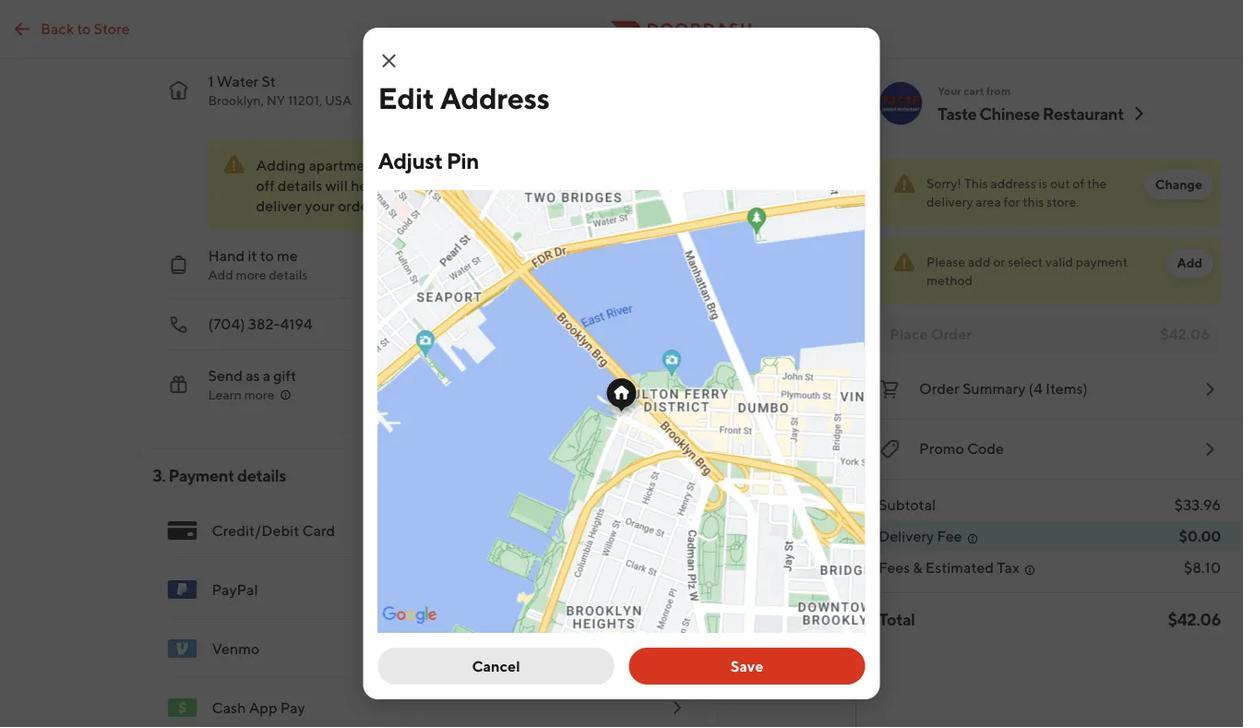 Task type: vqa. For each thing, say whether or not it's contained in the screenshot.
'Los Angeles'
no



Task type: describe. For each thing, give the bounding box(es) containing it.
items)
[[1046, 380, 1089, 398]]

show menu image
[[168, 516, 197, 546]]

powered by google image
[[383, 607, 437, 625]]

more inside button
[[244, 387, 275, 403]]

adjust pin
[[378, 147, 479, 174]]

back to store
[[41, 19, 130, 37]]

water
[[217, 72, 259, 90]]

off
[[256, 177, 275, 194]]

back to store link
[[0, 11, 141, 48]]

cash app pay
[[212, 700, 305, 717]]

cancel
[[472, 658, 520, 676]]

menu containing credit/debit card
[[153, 501, 703, 728]]

subtotal
[[879, 496, 937, 514]]

(704) 382-4194 button
[[153, 299, 688, 351]]

delivery
[[879, 528, 935, 545]]

learn more
[[208, 387, 275, 403]]

taste chinese restaurant
[[938, 103, 1125, 123]]

total
[[879, 609, 916, 629]]

drop
[[466, 157, 497, 174]]

1 vertical spatial $42.06
[[1169, 609, 1222, 629]]

code
[[968, 440, 1005, 458]]

hand
[[208, 247, 245, 265]]

order.
[[338, 197, 377, 215]]

for
[[1004, 194, 1021, 210]]

will
[[325, 177, 348, 194]]

number
[[382, 157, 435, 174]]

(4
[[1029, 380, 1043, 398]]

promo
[[920, 440, 965, 458]]

it
[[248, 247, 257, 265]]

store
[[94, 19, 130, 37]]

me
[[277, 247, 298, 265]]

credit/debit
[[212, 522, 299, 540]]

usa
[[325, 93, 352, 108]]

more inside hand it to me add more details
[[236, 267, 266, 283]]

add new payment method image
[[666, 520, 688, 542]]

order summary (4 items)
[[920, 380, 1089, 398]]

select
[[1008, 254, 1044, 270]]

st
[[262, 72, 276, 90]]

this
[[1023, 194, 1045, 210]]

cart
[[964, 84, 985, 97]]

382-
[[248, 315, 280, 333]]

send
[[208, 367, 243, 385]]

to inside hand it to me add more details
[[260, 247, 274, 265]]

learn more button
[[208, 386, 293, 404]]

learn
[[208, 387, 242, 403]]

change button
[[1145, 170, 1214, 199]]

fees
[[879, 559, 911, 577]]

add button
[[1167, 248, 1214, 278]]

or
[[994, 254, 1006, 270]]

paypal
[[212, 581, 258, 599]]

adding
[[256, 157, 306, 174]]

address
[[440, 80, 550, 115]]

method
[[927, 273, 973, 288]]

$33.96
[[1175, 496, 1222, 514]]

tax
[[997, 559, 1020, 577]]

0 vertical spatial $42.06
[[1161, 326, 1211, 343]]

cancel button
[[378, 648, 615, 685]]

valid
[[1046, 254, 1074, 270]]

sorry! this address is out of the delivery area for this store.
[[927, 176, 1108, 210]]

payment
[[1077, 254, 1129, 270]]

&
[[914, 559, 923, 577]]

adding apartment number and drop off details will help dashers efficiently deliver your order. button
[[208, 139, 633, 231]]

change
[[1156, 177, 1203, 192]]

your
[[938, 84, 962, 97]]

place order
[[890, 326, 973, 343]]

app
[[249, 700, 278, 717]]

chinese
[[980, 103, 1040, 123]]

the
[[1088, 176, 1108, 191]]

details for more
[[269, 267, 308, 283]]

sorry!
[[927, 176, 962, 191]]

a
[[263, 367, 271, 385]]

hand it to me add more details
[[208, 247, 308, 283]]

save button
[[629, 648, 866, 685]]

deliver
[[256, 197, 302, 215]]

fees & estimated
[[879, 559, 995, 577]]

pay
[[280, 700, 305, 717]]

summary
[[963, 380, 1026, 398]]

map region
[[188, 106, 897, 728]]



Task type: locate. For each thing, give the bounding box(es) containing it.
estimated
[[926, 559, 995, 577]]

promo code
[[920, 440, 1005, 458]]

promo code button
[[879, 435, 1222, 465]]

and
[[437, 157, 463, 174]]

1 vertical spatial more
[[244, 387, 275, 403]]

1 horizontal spatial to
[[260, 247, 274, 265]]

save
[[731, 658, 764, 676]]

address
[[991, 176, 1037, 191]]

out
[[1051, 176, 1071, 191]]

1 add new payment method image from the top
[[666, 579, 688, 601]]

1
[[208, 72, 214, 90]]

brooklyn,
[[208, 93, 264, 108]]

adding apartment number and drop off details will help dashers efficiently deliver your order. status
[[208, 139, 633, 231]]

help
[[351, 177, 381, 194]]

apartment
[[309, 157, 379, 174]]

Unavailable radio
[[338, 0, 511, 42]]

to right back
[[77, 19, 91, 37]]

details inside 'adding apartment number and drop off details will help dashers efficiently deliver your order.'
[[278, 177, 322, 194]]

credit/debit card
[[212, 522, 336, 540]]

add down change "button"
[[1178, 255, 1203, 271]]

delivery
[[927, 194, 974, 210]]

add new payment method image left save
[[666, 638, 688, 660]]

(704)
[[208, 315, 245, 333]]

of
[[1073, 176, 1085, 191]]

3. payment details
[[153, 465, 286, 485]]

1 horizontal spatial add
[[1178, 255, 1203, 271]]

venmo
[[212, 640, 260, 658]]

$42.06 down $8.10
[[1169, 609, 1222, 629]]

unavailable
[[353, 17, 422, 32]]

add new payment method image
[[666, 579, 688, 601], [666, 638, 688, 660], [666, 697, 688, 719]]

add
[[969, 254, 991, 270]]

0 vertical spatial status
[[879, 159, 1222, 226]]

more down it
[[236, 267, 266, 283]]

0 vertical spatial details
[[278, 177, 322, 194]]

more down as
[[244, 387, 275, 403]]

details for off
[[278, 177, 322, 194]]

edit
[[378, 80, 435, 115]]

taste
[[938, 103, 977, 123]]

details down adding
[[278, 177, 322, 194]]

order right place
[[931, 326, 973, 343]]

send as a gift
[[208, 367, 297, 385]]

your cart from
[[938, 84, 1011, 97]]

order
[[931, 326, 973, 343], [920, 380, 960, 398]]

details inside hand it to me add more details
[[269, 267, 308, 283]]

place
[[890, 326, 928, 343]]

status containing sorry! this address is out of the delivery area for this store.
[[879, 159, 1222, 226]]

1 vertical spatial details
[[269, 267, 308, 283]]

0 vertical spatial add new payment method image
[[666, 579, 688, 601]]

please add or select valid payment method
[[927, 254, 1129, 288]]

$42.06
[[1161, 326, 1211, 343], [1169, 609, 1222, 629]]

gift
[[274, 367, 297, 385]]

add new payment method image for venmo
[[666, 638, 688, 660]]

4194
[[280, 315, 313, 333]]

status containing please add or select valid payment method
[[879, 237, 1222, 305]]

ny
[[267, 93, 285, 108]]

(704) 382-4194
[[208, 315, 313, 333]]

menu
[[153, 501, 703, 728]]

adding apartment number and drop off details will help dashers efficiently deliver your order.
[[256, 157, 508, 215]]

efficiently
[[441, 177, 508, 194]]

dashers
[[384, 177, 438, 194]]

1 water st brooklyn,  ny 11201,  usa
[[208, 72, 352, 108]]

your
[[305, 197, 335, 215]]

1 vertical spatial add new payment method image
[[666, 638, 688, 660]]

1 vertical spatial order
[[920, 380, 960, 398]]

as
[[246, 367, 260, 385]]

1 vertical spatial to
[[260, 247, 274, 265]]

3 add new payment method image from the top
[[666, 697, 688, 719]]

store.
[[1047, 194, 1080, 210]]

is
[[1039, 176, 1048, 191]]

from
[[987, 84, 1011, 97]]

restaurant
[[1043, 103, 1125, 123]]

add inside hand it to me add more details
[[208, 267, 233, 283]]

2 status from the top
[[879, 237, 1222, 305]]

order left the summary
[[920, 380, 960, 398]]

adjust
[[378, 147, 443, 174]]

details up credit/debit
[[237, 465, 286, 485]]

status
[[879, 159, 1222, 226], [879, 237, 1222, 305]]

area
[[976, 194, 1002, 210]]

$42.06 down add button
[[1161, 326, 1211, 343]]

add new payment method image for paypal
[[666, 579, 688, 601]]

edit address
[[378, 80, 550, 115]]

add down hand
[[208, 267, 233, 283]]

cash
[[212, 700, 246, 717]]

2 add new payment method image from the top
[[666, 638, 688, 660]]

add inside button
[[1178, 255, 1203, 271]]

fee
[[938, 528, 963, 545]]

2 vertical spatial details
[[237, 465, 286, 485]]

2 vertical spatial add new payment method image
[[666, 697, 688, 719]]

this
[[965, 176, 989, 191]]

1 vertical spatial status
[[879, 237, 1222, 305]]

add new payment method image down save button
[[666, 697, 688, 719]]

to right it
[[260, 247, 274, 265]]

add new payment method image down add new payment method icon
[[666, 579, 688, 601]]

order summary (4 items) button
[[879, 375, 1222, 404]]

back
[[41, 19, 74, 37]]

0 vertical spatial order
[[931, 326, 973, 343]]

$0.00
[[1180, 528, 1222, 545]]

close edit address image
[[378, 50, 400, 72]]

details down me
[[269, 267, 308, 283]]

add new payment method image for cash app pay
[[666, 697, 688, 719]]

pin
[[447, 147, 479, 174]]

1 status from the top
[[879, 159, 1222, 226]]

please
[[927, 254, 966, 270]]

0 horizontal spatial to
[[77, 19, 91, 37]]

0 vertical spatial to
[[77, 19, 91, 37]]

more
[[236, 267, 266, 283], [244, 387, 275, 403]]

order inside button
[[920, 380, 960, 398]]

add
[[1178, 255, 1203, 271], [208, 267, 233, 283]]

taste chinese restaurant link
[[938, 103, 1150, 125]]

card
[[302, 522, 336, 540]]

0 vertical spatial more
[[236, 267, 266, 283]]

11201,
[[288, 93, 323, 108]]

to
[[77, 19, 91, 37], [260, 247, 274, 265]]

0 horizontal spatial add
[[208, 267, 233, 283]]



